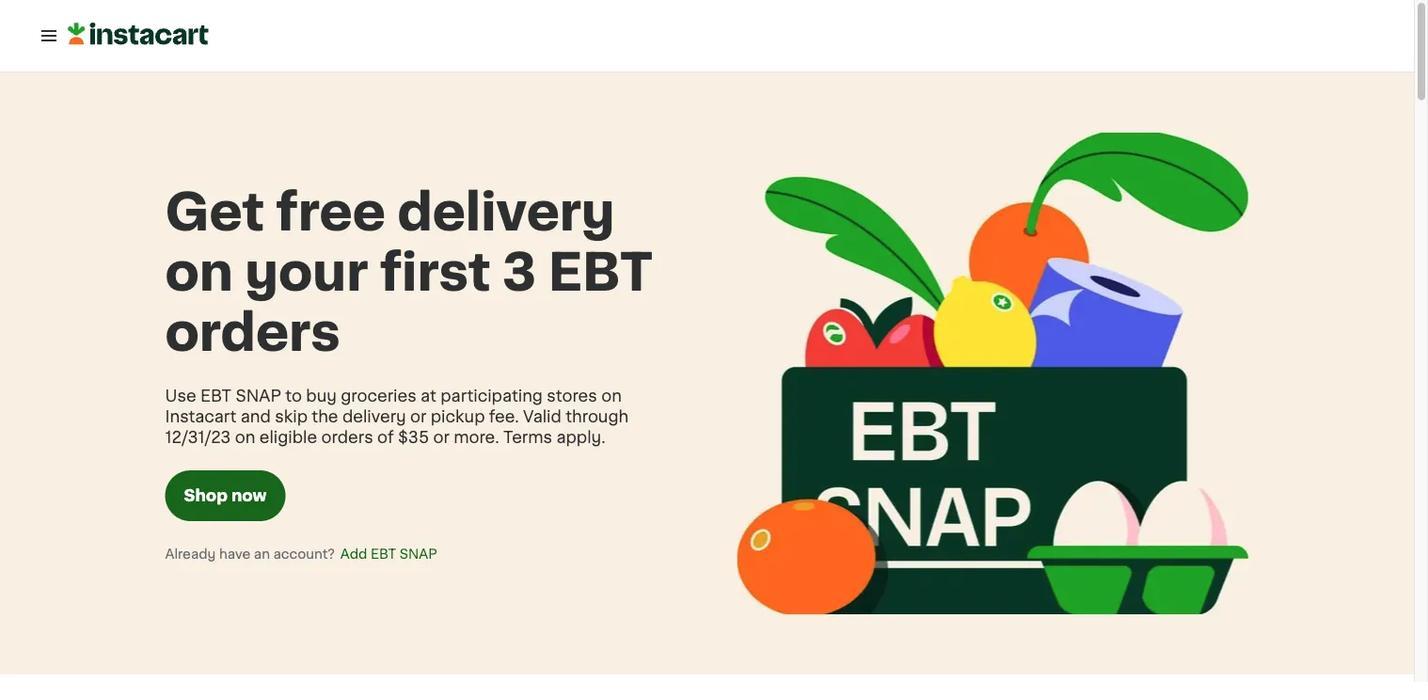 Task type: describe. For each thing, give the bounding box(es) containing it.
stores
[[547, 388, 597, 404]]

3
[[503, 248, 536, 298]]

shop now button
[[165, 470, 285, 521]]

skip
[[275, 409, 308, 425]]

apply.
[[557, 430, 606, 446]]

12/31/23
[[165, 430, 231, 446]]

delivery inside use ebt snap to buy groceries at participating stores on instacart and skip the delivery or pickup fee. valid through 12/31/23 on eligible orders of $35 or more. terms apply.
[[342, 409, 406, 425]]

get
[[165, 188, 264, 238]]

2 horizontal spatial on
[[601, 388, 622, 404]]

get free delivery on your first 3 ebt orders
[[165, 188, 654, 358]]

orders inside get free delivery on your first 3 ebt orders
[[165, 308, 340, 358]]

valid
[[523, 409, 562, 425]]

instacart home image
[[68, 23, 209, 45]]

2 vertical spatial ebt
[[371, 548, 396, 561]]

shop
[[184, 488, 228, 504]]

an
[[254, 548, 270, 561]]

groceries
[[341, 388, 417, 404]]

have
[[219, 548, 251, 561]]

delivery inside get free delivery on your first 3 ebt orders
[[397, 188, 615, 238]]

orders inside use ebt snap to buy groceries at participating stores on instacart and skip the delivery or pickup fee. valid through 12/31/23 on eligible orders of $35 or more. terms apply.
[[321, 430, 373, 446]]

at
[[421, 388, 437, 404]]

more.
[[454, 430, 499, 446]]

and
[[241, 409, 271, 425]]

open main menu image
[[38, 24, 60, 47]]

instacart
[[165, 409, 237, 425]]

participating
[[441, 388, 543, 404]]

shop now
[[184, 488, 267, 504]]

free
[[276, 188, 386, 238]]

$35
[[398, 430, 429, 446]]



Task type: vqa. For each thing, say whether or not it's contained in the screenshot.
Already have an account? Add EBT SNAP
yes



Task type: locate. For each thing, give the bounding box(es) containing it.
of
[[377, 430, 394, 446]]

ebt
[[548, 248, 654, 298], [200, 388, 232, 404], [371, 548, 396, 561]]

or
[[410, 409, 427, 425], [433, 430, 450, 446]]

delivery up 3
[[397, 188, 615, 238]]

1 vertical spatial or
[[433, 430, 450, 446]]

1 horizontal spatial ebt
[[371, 548, 396, 561]]

0 horizontal spatial ebt
[[200, 388, 232, 404]]

on down get
[[165, 248, 233, 298]]

on
[[165, 248, 233, 298], [601, 388, 622, 404], [235, 430, 255, 446]]

snap right 'add'
[[400, 548, 437, 561]]

snap
[[236, 388, 281, 404], [400, 548, 437, 561]]

0 vertical spatial delivery
[[397, 188, 615, 238]]

on down and
[[235, 430, 255, 446]]

buy
[[306, 388, 337, 404]]

fee.
[[489, 409, 519, 425]]

add
[[340, 548, 367, 561]]

orders
[[165, 308, 340, 358], [321, 430, 373, 446]]

0 vertical spatial snap
[[236, 388, 281, 404]]

through
[[566, 409, 629, 425]]

0 vertical spatial on
[[165, 248, 233, 298]]

0 horizontal spatial or
[[410, 409, 427, 425]]

ebt snap hero image image
[[737, 133, 1249, 614]]

pickup
[[431, 409, 485, 425]]

already
[[165, 548, 216, 561]]

1 horizontal spatial snap
[[400, 548, 437, 561]]

or down pickup
[[433, 430, 450, 446]]

your
[[245, 248, 368, 298]]

ebt inside get free delivery on your first 3 ebt orders
[[548, 248, 654, 298]]

terms
[[503, 430, 552, 446]]

first
[[380, 248, 491, 298]]

snap up and
[[236, 388, 281, 404]]

1 vertical spatial delivery
[[342, 409, 406, 425]]

to
[[285, 388, 302, 404]]

or up $35
[[410, 409, 427, 425]]

the
[[312, 409, 338, 425]]

2 vertical spatial on
[[235, 430, 255, 446]]

use
[[165, 388, 196, 404]]

0 horizontal spatial on
[[165, 248, 233, 298]]

on inside get free delivery on your first 3 ebt orders
[[165, 248, 233, 298]]

on up the through
[[601, 388, 622, 404]]

orders down the
[[321, 430, 373, 446]]

0 horizontal spatial snap
[[236, 388, 281, 404]]

1 vertical spatial orders
[[321, 430, 373, 446]]

1 horizontal spatial or
[[433, 430, 450, 446]]

ebt up instacart
[[200, 388, 232, 404]]

ebt right 3
[[548, 248, 654, 298]]

eligible
[[259, 430, 317, 446]]

1 horizontal spatial on
[[235, 430, 255, 446]]

1 vertical spatial on
[[601, 388, 622, 404]]

orders up to
[[165, 308, 340, 358]]

1 vertical spatial ebt
[[200, 388, 232, 404]]

0 vertical spatial ebt
[[548, 248, 654, 298]]

account?
[[273, 548, 335, 561]]

delivery down groceries
[[342, 409, 406, 425]]

ebt inside use ebt snap to buy groceries at participating stores on instacart and skip the delivery or pickup fee. valid through 12/31/23 on eligible orders of $35 or more. terms apply.
[[200, 388, 232, 404]]

delivery
[[397, 188, 615, 238], [342, 409, 406, 425]]

snap inside use ebt snap to buy groceries at participating stores on instacart and skip the delivery or pickup fee. valid through 12/31/23 on eligible orders of $35 or more. terms apply.
[[236, 388, 281, 404]]

now
[[231, 488, 267, 504]]

use ebt snap to buy groceries at participating stores on instacart and skip the delivery or pickup fee. valid through 12/31/23 on eligible orders of $35 or more. terms apply.
[[165, 388, 629, 446]]

ebt right 'add'
[[371, 548, 396, 561]]

2 horizontal spatial ebt
[[548, 248, 654, 298]]

1 vertical spatial snap
[[400, 548, 437, 561]]

0 vertical spatial orders
[[165, 308, 340, 358]]

already have an account? add ebt snap
[[165, 548, 437, 561]]

0 vertical spatial or
[[410, 409, 427, 425]]

add ebt snap button
[[335, 544, 443, 565]]



